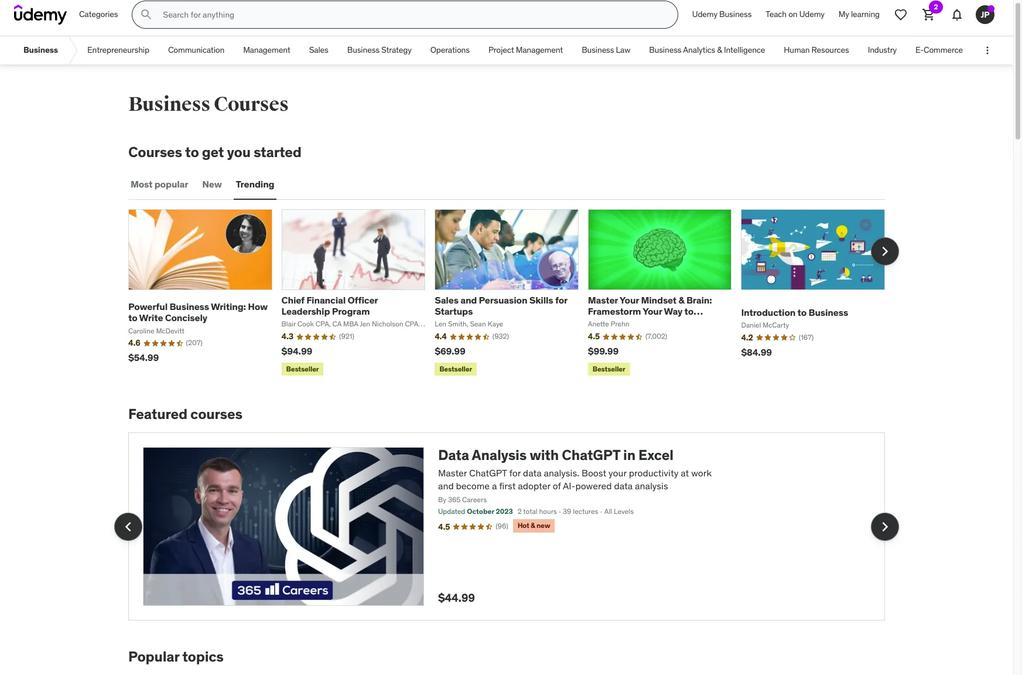 Task type: locate. For each thing, give the bounding box(es) containing it.
chatgpt up boost
[[562, 446, 621, 464]]

entrepreneurship link
[[78, 36, 159, 64]]

1 vertical spatial carousel element
[[114, 433, 899, 621]]

0 horizontal spatial udemy
[[693, 9, 718, 19]]

2
[[934, 2, 938, 11], [518, 507, 522, 516]]

topics
[[182, 648, 224, 666]]

0 horizontal spatial courses
[[128, 143, 182, 161]]

sales
[[309, 45, 329, 55], [435, 294, 459, 306]]

1 vertical spatial master
[[438, 467, 467, 479]]

and left persuasion
[[461, 294, 477, 306]]

2 horizontal spatial &
[[717, 45, 722, 55]]

data
[[523, 467, 542, 479], [614, 480, 633, 492]]

analysis
[[635, 480, 668, 492]]

powerful
[[128, 301, 168, 312]]

next image
[[876, 242, 895, 261]]

udemy up business analytics & intelligence
[[693, 9, 718, 19]]

brain:
[[687, 294, 712, 306]]

courses up most popular
[[128, 143, 182, 161]]

started
[[254, 143, 302, 161]]

analysis
[[472, 446, 527, 464]]

0 horizontal spatial 2
[[518, 507, 522, 516]]

1 horizontal spatial chatgpt
[[562, 446, 621, 464]]

teach on udemy link
[[759, 1, 832, 29]]

and inside data analysis with chatgpt in excel master chatgpt for data analysis. boost your productivity at work and become a first adopter of ai-powered data analysis by 365 careers
[[438, 480, 454, 492]]

trending button
[[234, 170, 277, 199]]

to left get
[[185, 143, 199, 161]]

your left way
[[643, 305, 662, 317]]

1 horizontal spatial udemy
[[800, 9, 825, 19]]

business inside business link
[[23, 45, 58, 55]]

chief financial officer leadership program
[[282, 294, 378, 317]]

1 horizontal spatial management
[[516, 45, 563, 55]]

writing:
[[211, 301, 246, 312]]

communication link
[[159, 36, 234, 64]]

strategy
[[382, 45, 412, 55]]

2 inside carousel element
[[518, 507, 522, 516]]

trending
[[236, 178, 275, 190]]

1 horizontal spatial courses
[[214, 92, 289, 117]]

39
[[563, 507, 572, 516]]

to right introduction
[[798, 306, 807, 318]]

0 vertical spatial &
[[717, 45, 722, 55]]

business
[[720, 9, 752, 19], [23, 45, 58, 55], [347, 45, 380, 55], [582, 45, 614, 55], [649, 45, 682, 55], [128, 92, 210, 117], [170, 301, 209, 312], [809, 306, 849, 318]]

0 vertical spatial 2
[[934, 2, 938, 11]]

courses
[[214, 92, 289, 117], [128, 143, 182, 161]]

for inside data analysis with chatgpt in excel master chatgpt for data analysis. boost your productivity at work and become a first adopter of ai-powered data analysis by 365 careers
[[509, 467, 521, 479]]

0 horizontal spatial data
[[523, 467, 542, 479]]

1 horizontal spatial for
[[555, 294, 568, 306]]

0 horizontal spatial &
[[531, 521, 535, 530]]

1 vertical spatial &
[[679, 294, 685, 306]]

1 vertical spatial data
[[614, 480, 633, 492]]

master inside data analysis with chatgpt in excel master chatgpt for data analysis. boost your productivity at work and become a first adopter of ai-powered data analysis by 365 careers
[[438, 467, 467, 479]]

0 horizontal spatial master
[[438, 467, 467, 479]]

0 horizontal spatial sales
[[309, 45, 329, 55]]

udemy image
[[14, 5, 67, 25]]

arrow pointing to subcategory menu links image
[[67, 36, 78, 64]]

1 horizontal spatial your
[[643, 305, 662, 317]]

human resources link
[[775, 36, 859, 64]]

&
[[717, 45, 722, 55], [679, 294, 685, 306], [531, 521, 535, 530]]

business law link
[[573, 36, 640, 64]]

commerce
[[924, 45, 963, 55]]

2 udemy from the left
[[800, 9, 825, 19]]

1 vertical spatial and
[[438, 480, 454, 492]]

& right hot
[[531, 521, 535, 530]]

& inside master your mindset & brain: framestorm your way to success
[[679, 294, 685, 306]]

1 vertical spatial sales
[[435, 294, 459, 306]]

for right skills
[[555, 294, 568, 306]]

sales inside sales and persuasion skills for startups
[[435, 294, 459, 306]]

& left brain:
[[679, 294, 685, 306]]

management left sales link
[[243, 45, 290, 55]]

startups
[[435, 305, 473, 317]]

become
[[456, 480, 490, 492]]

most popular
[[131, 178, 188, 190]]

carousel element
[[128, 209, 899, 378], [114, 433, 899, 621]]

1 horizontal spatial master
[[588, 294, 618, 306]]

1 horizontal spatial sales
[[435, 294, 459, 306]]

e-commerce link
[[907, 36, 973, 64]]

sales for sales
[[309, 45, 329, 55]]

0 vertical spatial master
[[588, 294, 618, 306]]

365
[[448, 495, 461, 504]]

0 horizontal spatial and
[[438, 480, 454, 492]]

success
[[588, 317, 625, 328]]

& right analytics
[[717, 45, 722, 55]]

4.5
[[438, 522, 450, 532]]

new
[[202, 178, 222, 190]]

udemy inside 'udemy business' link
[[693, 9, 718, 19]]

1 udemy from the left
[[693, 9, 718, 19]]

industry link
[[859, 36, 907, 64]]

chatgpt up a
[[469, 467, 507, 479]]

0 horizontal spatial management
[[243, 45, 290, 55]]

management right project
[[516, 45, 563, 55]]

0 vertical spatial and
[[461, 294, 477, 306]]

teach on udemy
[[766, 9, 825, 19]]

hot
[[518, 521, 530, 530]]

popular
[[128, 648, 179, 666]]

new button
[[200, 170, 224, 199]]

master
[[588, 294, 618, 306], [438, 467, 467, 479]]

your
[[620, 294, 639, 306], [643, 305, 662, 317]]

for
[[555, 294, 568, 306], [509, 467, 521, 479]]

2 for 2
[[934, 2, 938, 11]]

powered
[[576, 480, 612, 492]]

new
[[537, 521, 550, 530]]

data up adopter
[[523, 467, 542, 479]]

and up by
[[438, 480, 454, 492]]

data down your
[[614, 480, 633, 492]]

to left write
[[128, 312, 137, 324]]

1 vertical spatial 2
[[518, 507, 522, 516]]

0 vertical spatial carousel element
[[128, 209, 899, 378]]

financial
[[307, 294, 346, 306]]

to
[[185, 143, 199, 161], [685, 305, 694, 317], [798, 306, 807, 318], [128, 312, 137, 324]]

mindset
[[641, 294, 677, 306]]

1 vertical spatial for
[[509, 467, 521, 479]]

0 vertical spatial for
[[555, 294, 568, 306]]

resources
[[812, 45, 849, 55]]

your left mindset
[[620, 294, 639, 306]]

0 vertical spatial sales
[[309, 45, 329, 55]]

with
[[530, 446, 559, 464]]

powerful business writing: how to write concisely
[[128, 301, 268, 324]]

business inside business analytics & intelligence link
[[649, 45, 682, 55]]

project
[[489, 45, 514, 55]]

teach
[[766, 9, 787, 19]]

to right way
[[685, 305, 694, 317]]

business inside 'udemy business' link
[[720, 9, 752, 19]]

for inside sales and persuasion skills for startups
[[555, 294, 568, 306]]

0 vertical spatial courses
[[214, 92, 289, 117]]

entrepreneurship
[[87, 45, 149, 55]]

concisely
[[165, 312, 207, 324]]

to inside master your mindset & brain: framestorm your way to success
[[685, 305, 694, 317]]

sales right the management link
[[309, 45, 329, 55]]

1 horizontal spatial data
[[614, 480, 633, 492]]

courses up you at the top of page
[[214, 92, 289, 117]]

1 horizontal spatial &
[[679, 294, 685, 306]]

master down data
[[438, 467, 467, 479]]

2 left total
[[518, 507, 522, 516]]

next image
[[876, 517, 895, 536]]

hours
[[539, 507, 557, 516]]

0 horizontal spatial chatgpt
[[469, 467, 507, 479]]

2 left "notifications" icon
[[934, 2, 938, 11]]

Search for anything text field
[[161, 5, 664, 25]]

master up success
[[588, 294, 618, 306]]

for up first at the bottom of page
[[509, 467, 521, 479]]

udemy inside teach on udemy "link"
[[800, 9, 825, 19]]

management
[[243, 45, 290, 55], [516, 45, 563, 55]]

0 horizontal spatial for
[[509, 467, 521, 479]]

1 vertical spatial chatgpt
[[469, 467, 507, 479]]

udemy business
[[693, 9, 752, 19]]

chief
[[282, 294, 305, 306]]

1 horizontal spatial and
[[461, 294, 477, 306]]

officer
[[348, 294, 378, 306]]

notifications image
[[950, 8, 965, 22]]

udemy right on
[[800, 9, 825, 19]]

work
[[692, 467, 712, 479]]

sales left persuasion
[[435, 294, 459, 306]]

1 horizontal spatial 2
[[934, 2, 938, 11]]

human resources
[[784, 45, 849, 55]]

of
[[553, 480, 561, 492]]

business inside powerful business writing: how to write concisely
[[170, 301, 209, 312]]



Task type: vqa. For each thing, say whether or not it's contained in the screenshot.
10:17
no



Task type: describe. For each thing, give the bounding box(es) containing it.
& inside business analytics & intelligence link
[[717, 45, 722, 55]]

jp
[[981, 9, 990, 20]]

first
[[499, 480, 516, 492]]

categories button
[[72, 1, 125, 29]]

a
[[492, 480, 497, 492]]

39 lectures
[[563, 507, 599, 516]]

categories
[[79, 9, 118, 19]]

sales for sales and persuasion skills for startups
[[435, 294, 459, 306]]

master your mindset & brain: framestorm your way to success
[[588, 294, 712, 328]]

adopter
[[518, 480, 551, 492]]

courses
[[190, 405, 242, 423]]

at
[[681, 467, 689, 479]]

sales and persuasion skills for startups link
[[435, 294, 568, 317]]

2023
[[496, 507, 513, 516]]

lectures
[[573, 507, 599, 516]]

sales and persuasion skills for startups
[[435, 294, 568, 317]]

1 vertical spatial courses
[[128, 143, 182, 161]]

business law
[[582, 45, 631, 55]]

persuasion
[[479, 294, 528, 306]]

business courses
[[128, 92, 289, 117]]

way
[[664, 305, 683, 317]]

total
[[523, 507, 538, 516]]

communication
[[168, 45, 225, 55]]

2 link
[[915, 1, 943, 29]]

business inside business law link
[[582, 45, 614, 55]]

sales link
[[300, 36, 338, 64]]

updated
[[438, 507, 465, 516]]

business link
[[14, 36, 67, 64]]

e-commerce
[[916, 45, 963, 55]]

get
[[202, 143, 224, 161]]

skills
[[530, 294, 553, 306]]

business strategy
[[347, 45, 412, 55]]

program
[[332, 305, 370, 317]]

human
[[784, 45, 810, 55]]

shopping cart with 2 items image
[[922, 8, 936, 22]]

leadership
[[282, 305, 330, 317]]

all levels
[[605, 507, 634, 516]]

project management link
[[479, 36, 573, 64]]

powerful business writing: how to write concisely link
[[128, 301, 268, 324]]

2 management from the left
[[516, 45, 563, 55]]

wishlist image
[[894, 8, 908, 22]]

carousel element containing chief financial officer leadership program
[[128, 209, 899, 378]]

udemy business link
[[686, 1, 759, 29]]

data
[[438, 446, 469, 464]]

$44.99
[[438, 591, 475, 605]]

october
[[467, 507, 494, 516]]

master inside master your mindset & brain: framestorm your way to success
[[588, 294, 618, 306]]

featured courses
[[128, 405, 242, 423]]

my
[[839, 9, 850, 19]]

on
[[789, 9, 798, 19]]

jp link
[[972, 1, 1000, 29]]

previous image
[[119, 517, 138, 536]]

more subcategory menu links image
[[982, 45, 994, 56]]

hot & new
[[518, 521, 550, 530]]

to inside powerful business writing: how to write concisely
[[128, 312, 137, 324]]

levels
[[614, 507, 634, 516]]

law
[[616, 45, 631, 55]]

updated october 2023
[[438, 507, 513, 516]]

submit search image
[[140, 8, 154, 22]]

framestorm
[[588, 305, 641, 317]]

introduction to business link
[[741, 306, 849, 318]]

most popular button
[[128, 170, 191, 199]]

1 management from the left
[[243, 45, 290, 55]]

intelligence
[[724, 45, 765, 55]]

business analytics & intelligence
[[649, 45, 765, 55]]

featured
[[128, 405, 187, 423]]

carousel element containing data analysis with chatgpt in excel
[[114, 433, 899, 621]]

operations
[[431, 45, 470, 55]]

you
[[227, 143, 251, 161]]

master your mindset & brain: framestorm your way to success link
[[588, 294, 712, 328]]

management link
[[234, 36, 300, 64]]

2 total hours
[[518, 507, 557, 516]]

in
[[624, 446, 636, 464]]

ai-
[[563, 480, 576, 492]]

analysis.
[[544, 467, 580, 479]]

and inside sales and persuasion skills for startups
[[461, 294, 477, 306]]

my learning
[[839, 9, 880, 19]]

0 horizontal spatial your
[[620, 294, 639, 306]]

(96)
[[496, 522, 508, 530]]

chief financial officer leadership program link
[[282, 294, 378, 317]]

excel
[[639, 446, 674, 464]]

0 vertical spatial chatgpt
[[562, 446, 621, 464]]

data analysis with chatgpt in excel master chatgpt for data analysis. boost your productivity at work and become a first adopter of ai-powered data analysis by 365 careers
[[438, 446, 712, 504]]

careers
[[462, 495, 487, 504]]

introduction to business
[[741, 306, 849, 318]]

popular topics
[[128, 648, 224, 666]]

analytics
[[683, 45, 716, 55]]

2 for 2 total hours
[[518, 507, 522, 516]]

operations link
[[421, 36, 479, 64]]

business strategy link
[[338, 36, 421, 64]]

boost
[[582, 467, 607, 479]]

write
[[139, 312, 163, 324]]

business inside business strategy link
[[347, 45, 380, 55]]

you have alerts image
[[988, 5, 995, 12]]

0 vertical spatial data
[[523, 467, 542, 479]]

e-
[[916, 45, 924, 55]]

2 vertical spatial &
[[531, 521, 535, 530]]

productivity
[[629, 467, 679, 479]]

business analytics & intelligence link
[[640, 36, 775, 64]]

most
[[131, 178, 153, 190]]



